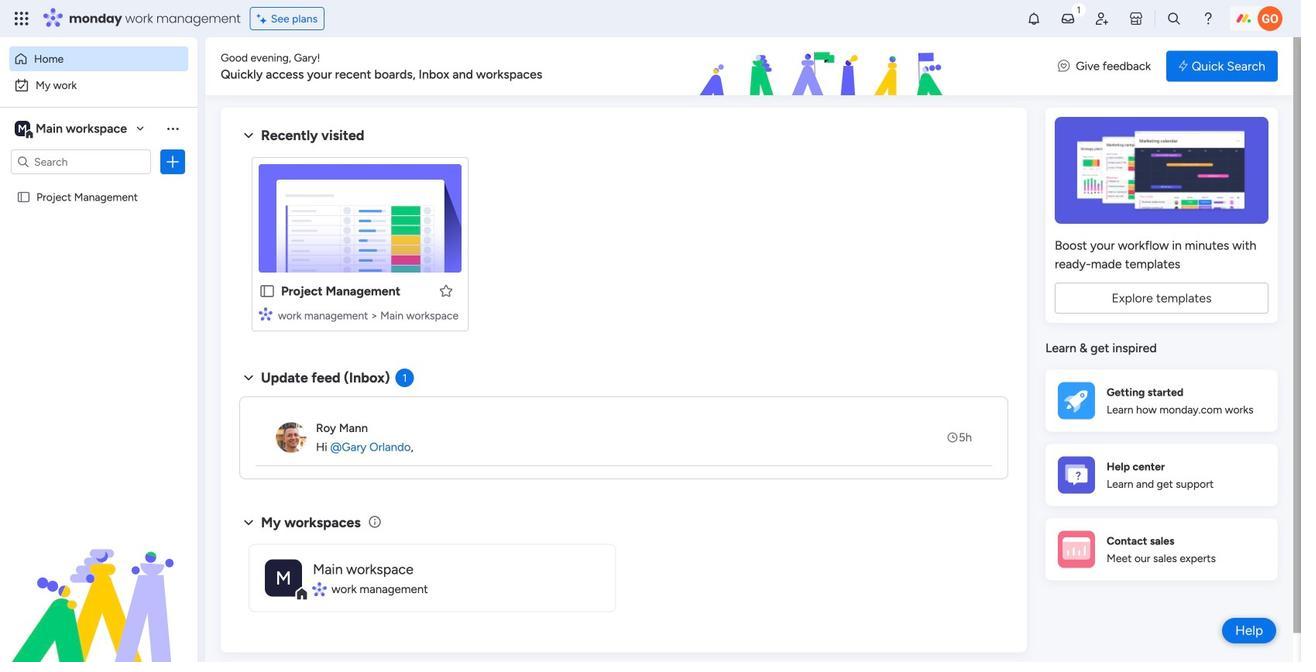 Task type: locate. For each thing, give the bounding box(es) containing it.
0 horizontal spatial lottie animation image
[[0, 506, 198, 662]]

getting started element
[[1046, 370, 1278, 432]]

close recently visited image
[[239, 126, 258, 145]]

see plans image
[[257, 10, 271, 27]]

list box
[[0, 181, 198, 419]]

1 vertical spatial lottie animation image
[[0, 506, 198, 662]]

1 horizontal spatial lottie animation element
[[607, 37, 1043, 96]]

1 vertical spatial lottie animation element
[[0, 506, 198, 662]]

update feed image
[[1060, 11, 1076, 26]]

v2 user feedback image
[[1058, 58, 1070, 75]]

option
[[9, 46, 188, 71], [9, 73, 188, 98], [0, 183, 198, 186]]

0 vertical spatial lottie animation image
[[607, 37, 1043, 96]]

roy mann image
[[276, 422, 307, 453]]

public board image
[[16, 190, 31, 204]]

2 vertical spatial option
[[0, 183, 198, 186]]

close my workspaces image
[[239, 513, 258, 532]]

options image
[[165, 154, 180, 170]]

0 vertical spatial lottie animation element
[[607, 37, 1043, 96]]

notifications image
[[1026, 11, 1042, 26]]

lottie animation image
[[607, 37, 1043, 96], [0, 506, 198, 662]]

1 horizontal spatial lottie animation image
[[607, 37, 1043, 96]]

lottie animation element
[[607, 37, 1043, 96], [0, 506, 198, 662]]

select product image
[[14, 11, 29, 26]]



Task type: describe. For each thing, give the bounding box(es) containing it.
help center element
[[1046, 444, 1278, 506]]

workspace options image
[[165, 121, 180, 136]]

gary orlando image
[[1258, 6, 1283, 31]]

close update feed (inbox) image
[[239, 369, 258, 387]]

public board image
[[259, 283, 276, 300]]

workspace image
[[265, 560, 302, 597]]

monday marketplace image
[[1129, 11, 1144, 26]]

1 image
[[1072, 1, 1086, 18]]

Search in workspace field
[[33, 153, 129, 171]]

lottie animation image for the leftmost lottie animation element
[[0, 506, 198, 662]]

templates image image
[[1060, 117, 1264, 224]]

contact sales element
[[1046, 519, 1278, 581]]

1 vertical spatial option
[[9, 73, 188, 98]]

1 element
[[396, 369, 414, 387]]

search everything image
[[1167, 11, 1182, 26]]

invite members image
[[1094, 11, 1110, 26]]

lottie animation image for topmost lottie animation element
[[607, 37, 1043, 96]]

add to favorites image
[[438, 283, 454, 299]]

workspace selection element
[[15, 119, 129, 139]]

workspace image
[[15, 120, 30, 137]]

v2 bolt switch image
[[1179, 58, 1188, 75]]

0 vertical spatial option
[[9, 46, 188, 71]]

0 horizontal spatial lottie animation element
[[0, 506, 198, 662]]

help image
[[1201, 11, 1216, 26]]



Task type: vqa. For each thing, say whether or not it's contained in the screenshot.
Add view Icon
no



